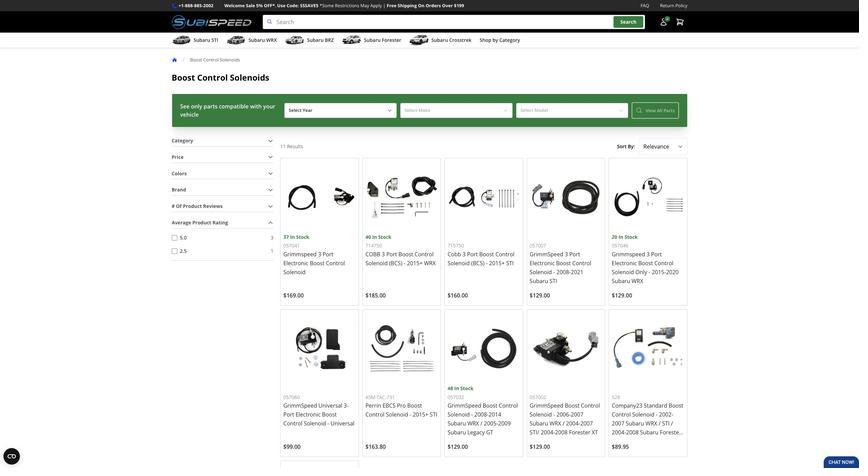 Task type: vqa. For each thing, say whether or not it's contained in the screenshot.


Task type: locate. For each thing, give the bounding box(es) containing it.
subaru inside 'grimmspeed 3 port electronic boost control solenoid - 2008-2021 subaru sti'
[[530, 277, 549, 285]]

boost control solenoids down boost control solenoids "link" on the top of the page
[[172, 72, 270, 83]]

stock up 057046
[[625, 234, 638, 240]]

stock up 057041
[[296, 234, 310, 240]]

0 vertical spatial product
[[183, 203, 202, 209]]

grimmspeed down the 057007 on the right
[[530, 251, 564, 258]]

1 horizontal spatial xt
[[612, 438, 619, 445]]

product inside dropdown button
[[193, 219, 212, 226]]

restrictions
[[335, 2, 360, 9]]

-
[[404, 260, 406, 267], [486, 260, 488, 267], [554, 268, 556, 276], [649, 268, 651, 276], [410, 411, 412, 419], [472, 411, 473, 419], [554, 411, 556, 419], [657, 411, 658, 419], [328, 420, 330, 428]]

1 2008 from the left
[[556, 429, 568, 436]]

average product rating
[[172, 219, 228, 226]]

0 vertical spatial xt
[[592, 429, 599, 436]]

$99.00
[[284, 443, 301, 451]]

0 horizontal spatial 2008
[[556, 429, 568, 436]]

11
[[281, 143, 286, 150]]

boost control solenoids link
[[190, 57, 246, 63]]

boost inside 057060 grimmspeed universal 3- port electronic boost control solenoid - universal
[[322, 411, 337, 419]]

3 inside cobb 3 port boost control solenoid (bcs) - 2015+ sti
[[463, 251, 466, 258]]

057041
[[284, 242, 300, 249]]

solenoid inside 37 in stock 057041 grimmspeed 3 port electronic boost control solenoid
[[284, 268, 306, 276]]

select year image
[[387, 108, 393, 113]]

0 horizontal spatial (bcs)
[[390, 260, 403, 267]]

in right 20
[[619, 234, 624, 240]]

grimmspeed 3 port electronic boost control solenoid image
[[284, 161, 356, 233]]

0 horizontal spatial xt
[[592, 429, 599, 436]]

$129.00 for grimmspeed boost control solenoid  - 2008-2014 subaru wrx / 2005-2009 subaru legacy gt
[[448, 443, 468, 451]]

sti inside 528 company23 standard boost control solenoid - 2002- 2007 subaru wrx / sti / 2004-2008 subaru forester xt
[[663, 420, 670, 428]]

1 grimmspeed from the left
[[284, 251, 317, 258]]

in inside 37 in stock 057041 grimmspeed 3 port electronic boost control solenoid
[[290, 234, 295, 240]]

2 horizontal spatial forester
[[661, 429, 682, 436]]

asm-tac-731 perrin ebcs pro boost control solenoid - 2015+ sti
[[366, 394, 438, 419]]

return policy link
[[661, 2, 688, 9]]

electronic down 057060
[[296, 411, 321, 419]]

2004- right sti/
[[541, 429, 556, 436]]

colors
[[172, 170, 187, 177]]

in for grimmspeed 3 port electronic boost control solenoid
[[290, 234, 295, 240]]

forester inside 057002 grimmspeed boost control solenoid - 2006-2007 subaru wrx / 2004-2007 sti/ 2004-2008 forester xt
[[570, 429, 591, 436]]

electronic
[[284, 260, 309, 267], [530, 260, 555, 267], [612, 260, 638, 267], [296, 411, 321, 419]]

faq link
[[641, 2, 650, 9]]

vehicle
[[180, 111, 199, 118]]

shop by category
[[480, 37, 521, 43]]

stock inside 40 in stock 714750 cobb 3 port boost control solenoid (bcs) - 2015+ wrx
[[379, 234, 392, 240]]

1 vertical spatial solenoids
[[230, 72, 270, 83]]

wrx inside 40 in stock 714750 cobb 3 port boost control solenoid (bcs) - 2015+ wrx
[[425, 260, 436, 267]]

port inside the 20 in stock 057046 grimmspeed 3 port electronic boost control solenoid only - 2015-2020 subaru wrx
[[652, 251, 663, 258]]

boost inside the 20 in stock 057046 grimmspeed 3 port electronic boost control solenoid only - 2015-2020 subaru wrx
[[639, 260, 654, 267]]

reviews
[[203, 203, 223, 209]]

2007
[[571, 411, 584, 419], [581, 420, 594, 428], [612, 420, 625, 428]]

cobb 3 port boost control solenoid (bcs) - 2015+ wrx image
[[366, 161, 438, 233]]

2015+
[[407, 260, 423, 267], [490, 260, 505, 267], [413, 411, 429, 419]]

/ inside 48 in stock 057032 grimmspeed boost control solenoid  - 2008-2014 subaru wrx / 2005-2009 subaru legacy gt
[[481, 420, 483, 428]]

boost control solenoids down subaru sti
[[190, 57, 240, 63]]

0 horizontal spatial 2004-
[[541, 429, 556, 436]]

3 inside the 20 in stock 057046 grimmspeed 3 port electronic boost control solenoid only - 2015-2020 subaru wrx
[[647, 251, 650, 258]]

xt
[[592, 429, 599, 436], [612, 438, 619, 445]]

Select... button
[[640, 138, 688, 155]]

solenoid inside asm-tac-731 perrin ebcs pro boost control solenoid - 2015+ sti
[[386, 411, 409, 419]]

stock
[[296, 234, 310, 240], [379, 234, 392, 240], [625, 234, 638, 240], [461, 385, 474, 392]]

(bcs) inside cobb 3 port boost control solenoid (bcs) - 2015+ sti
[[472, 260, 485, 267]]

price button
[[172, 152, 274, 163]]

control inside 37 in stock 057041 grimmspeed 3 port electronic boost control solenoid
[[326, 260, 345, 267]]

grimmspeed down 057032
[[448, 402, 482, 410]]

brand
[[172, 187, 186, 193]]

2004-
[[567, 420, 581, 428], [541, 429, 556, 436], [612, 429, 627, 436]]

wrx
[[267, 37, 277, 43], [425, 260, 436, 267], [632, 277, 644, 285], [468, 420, 480, 428], [550, 420, 562, 428], [646, 420, 658, 428]]

2004- down 2006-
[[567, 420, 581, 428]]

grimmspeed down 057060
[[284, 402, 317, 410]]

1 horizontal spatial (bcs)
[[472, 260, 485, 267]]

2 (bcs) from the left
[[472, 260, 485, 267]]

Select Year button
[[285, 103, 397, 118]]

*some
[[320, 2, 334, 9]]

electronic inside 057060 grimmspeed universal 3- port electronic boost control solenoid - universal
[[296, 411, 321, 419]]

2008 inside 528 company23 standard boost control solenoid - 2002- 2007 subaru wrx / sti / 2004-2008 subaru forester xt
[[627, 429, 639, 436]]

2 grimmspeed from the left
[[612, 251, 646, 258]]

see only parts compatible with your vehicle
[[180, 103, 276, 118]]

wrx inside 528 company23 standard boost control solenoid - 2002- 2007 subaru wrx / sti / 2004-2008 subaru forester xt
[[646, 420, 658, 428]]

boost inside 48 in stock 057032 grimmspeed boost control solenoid  - 2008-2014 subaru wrx / 2005-2009 subaru legacy gt
[[483, 402, 498, 410]]

perrin ebcs pro boost control solenoid - 2015+ sti image
[[366, 312, 438, 385]]

gt
[[487, 429, 494, 436]]

open widget image
[[3, 448, 20, 465]]

forester down 2002-
[[661, 429, 682, 436]]

port inside 057060 grimmspeed universal 3- port electronic boost control solenoid - universal
[[284, 411, 294, 419]]

3 inside 37 in stock 057041 grimmspeed 3 port electronic boost control solenoid
[[318, 251, 322, 258]]

electronic inside the 20 in stock 057046 grimmspeed 3 port electronic boost control solenoid only - 2015-2020 subaru wrx
[[612, 260, 638, 267]]

solenoids down a subaru wrx thumbnail image
[[220, 57, 240, 63]]

grimmspeed inside the 20 in stock 057046 grimmspeed 3 port electronic boost control solenoid only - 2015-2020 subaru wrx
[[612, 251, 646, 258]]

universal down 3-
[[331, 420, 355, 428]]

0 vertical spatial 2008-
[[557, 268, 571, 276]]

legacy
[[468, 429, 485, 436]]

grimmspeed for grimmspeed 3 port electronic boost control solenoid only - 2015-2020 subaru wrx
[[612, 251, 646, 258]]

2002-
[[660, 411, 674, 419]]

2004- inside 528 company23 standard boost control solenoid - 2002- 2007 subaru wrx / sti / 2004-2008 subaru forester xt
[[612, 429, 627, 436]]

1 vertical spatial boost control solenoids
[[172, 72, 270, 83]]

port
[[323, 251, 334, 258], [387, 251, 398, 258], [468, 251, 478, 258], [570, 251, 581, 258], [652, 251, 663, 258], [284, 411, 294, 419]]

brz
[[325, 37, 334, 43]]

$185.00
[[366, 292, 386, 299]]

subaru brz
[[307, 37, 334, 43]]

40
[[366, 234, 371, 240]]

1
[[271, 248, 274, 254]]

a subaru forester thumbnail image image
[[342, 35, 362, 45]]

shop by category button
[[480, 34, 521, 48]]

subaru wrx button
[[227, 34, 277, 48]]

cobb
[[448, 251, 462, 258]]

grimmspeed 3 port electronic boost control solenoid only - 2015-2020 subaru wrx image
[[612, 161, 685, 233]]

2 horizontal spatial 2004-
[[612, 429, 627, 436]]

control
[[203, 57, 219, 63], [197, 72, 228, 83], [415, 251, 434, 258], [496, 251, 515, 258], [326, 260, 345, 267], [573, 260, 592, 267], [655, 260, 674, 267], [499, 402, 518, 410], [582, 402, 601, 410], [366, 411, 385, 419], [612, 411, 632, 419], [284, 420, 303, 428]]

1 horizontal spatial forester
[[570, 429, 591, 436]]

2008 down 2006-
[[556, 429, 568, 436]]

in inside 40 in stock 714750 cobb 3 port boost control solenoid (bcs) - 2015+ wrx
[[373, 234, 377, 240]]

solenoid inside the 20 in stock 057046 grimmspeed 3 port electronic boost control solenoid only - 2015-2020 subaru wrx
[[612, 268, 635, 276]]

cobb 3 port boost control solenoid (bcs) - 2015+ sti
[[448, 251, 515, 267]]

|
[[384, 2, 386, 9]]

subaru inside the 20 in stock 057046 grimmspeed 3 port electronic boost control solenoid only - 2015-2020 subaru wrx
[[612, 277, 631, 285]]

stock inside the 20 in stock 057046 grimmspeed 3 port electronic boost control solenoid only - 2015-2020 subaru wrx
[[625, 234, 638, 240]]

product right of
[[183, 203, 202, 209]]

return policy
[[661, 2, 688, 9]]

grimmspeed inside 48 in stock 057032 grimmspeed boost control solenoid  - 2008-2014 subaru wrx / 2005-2009 subaru legacy gt
[[448, 402, 482, 410]]

1 horizontal spatial 2004-
[[567, 420, 581, 428]]

subaru
[[194, 37, 210, 43], [249, 37, 265, 43], [307, 37, 324, 43], [364, 37, 381, 43], [432, 37, 448, 43], [530, 277, 549, 285], [612, 277, 631, 285], [448, 420, 466, 428], [530, 420, 549, 428], [626, 420, 645, 428], [448, 429, 466, 436], [641, 429, 659, 436]]

wrx inside 48 in stock 057032 grimmspeed boost control solenoid  - 2008-2014 subaru wrx / 2005-2009 subaru legacy gt
[[468, 420, 480, 428]]

grimmspeed down 057002
[[530, 402, 564, 410]]

forester down 2006-
[[570, 429, 591, 436]]

11 results
[[281, 143, 303, 150]]

control inside 057060 grimmspeed universal 3- port electronic boost control solenoid - universal
[[284, 420, 303, 428]]

grimmspeed down 057046
[[612, 251, 646, 258]]

subaru inside 057002 grimmspeed boost control solenoid - 2006-2007 subaru wrx / 2004-2007 sti/ 2004-2008 forester xt
[[530, 420, 549, 428]]

standard
[[645, 402, 668, 410]]

731
[[387, 394, 395, 401]]

stock inside 37 in stock 057041 grimmspeed 3 port electronic boost control solenoid
[[296, 234, 310, 240]]

rating
[[213, 219, 228, 226]]

2015-
[[653, 268, 667, 276]]

stock up 057032
[[461, 385, 474, 392]]

grimmspeed for grimmspeed 3 port electronic boost control solenoid
[[284, 251, 317, 258]]

only
[[191, 103, 202, 110]]

a subaru crosstrek thumbnail image image
[[410, 35, 429, 45]]

1 horizontal spatial 2008-
[[557, 268, 571, 276]]

faq
[[641, 2, 650, 9]]

control inside 48 in stock 057032 grimmspeed boost control solenoid  - 2008-2014 subaru wrx / 2005-2009 subaru legacy gt
[[499, 402, 518, 410]]

solenoid inside cobb 3 port boost control solenoid (bcs) - 2015+ sti
[[448, 260, 470, 267]]

- inside 057002 grimmspeed boost control solenoid - 2006-2007 subaru wrx / 2004-2007 sti/ 2004-2008 forester xt
[[554, 411, 556, 419]]

sti inside 'grimmspeed 3 port electronic boost control solenoid - 2008-2021 subaru sti'
[[550, 277, 558, 285]]

2008 inside 057002 grimmspeed boost control solenoid - 2006-2007 subaru wrx / 2004-2007 sti/ 2004-2008 forester xt
[[556, 429, 568, 436]]

/ inside 057002 grimmspeed boost control solenoid - 2006-2007 subaru wrx / 2004-2007 sti/ 2004-2008 forester xt
[[563, 420, 565, 428]]

2008- inside 'grimmspeed 3 port electronic boost control solenoid - 2008-2021 subaru sti'
[[557, 268, 571, 276]]

in inside the 20 in stock 057046 grimmspeed 3 port electronic boost control solenoid only - 2015-2020 subaru wrx
[[619, 234, 624, 240]]

1 vertical spatial product
[[193, 219, 212, 226]]

0 vertical spatial boost control solenoids
[[190, 57, 240, 63]]

in for grimmspeed 3 port electronic boost control solenoid only - 2015-2020 subaru wrx
[[619, 234, 624, 240]]

stock for grimmspeed 3 port electronic boost control solenoid only - 2015-2020 subaru wrx
[[625, 234, 638, 240]]

528 company23 standard boost control solenoid - 2002- 2007 subaru wrx / sti / 2004-2008 subaru forester xt
[[612, 394, 684, 445]]

grimmspeed
[[284, 251, 317, 258], [612, 251, 646, 258]]

2014
[[489, 411, 502, 419]]

$199
[[454, 2, 465, 9]]

- inside cobb 3 port boost control solenoid (bcs) - 2015+ sti
[[486, 260, 488, 267]]

20
[[612, 234, 618, 240]]

0 horizontal spatial forester
[[382, 37, 402, 43]]

category
[[172, 137, 193, 144]]

1 vertical spatial 2008-
[[475, 411, 489, 419]]

electronic down the 057007 on the right
[[530, 260, 555, 267]]

subaru sti button
[[172, 34, 218, 48]]

2004- for subaru
[[541, 429, 556, 436]]

ebcs
[[383, 402, 396, 410]]

1 horizontal spatial 2008
[[627, 429, 639, 436]]

a subaru brz thumbnail image image
[[285, 35, 305, 45]]

0 horizontal spatial 2008-
[[475, 411, 489, 419]]

product down # of product reviews
[[193, 219, 212, 226]]

in right 48
[[455, 385, 460, 392]]

in inside 48 in stock 057032 grimmspeed boost control solenoid  - 2008-2014 subaru wrx / 2005-2009 subaru legacy gt
[[455, 385, 460, 392]]

5.0
[[180, 235, 187, 241]]

return
[[661, 2, 675, 9]]

in right the 37
[[290, 234, 295, 240]]

solenoids up with
[[230, 72, 270, 83]]

1 (bcs) from the left
[[390, 260, 403, 267]]

control inside 528 company23 standard boost control solenoid - 2002- 2007 subaru wrx / sti / 2004-2008 subaru forester xt
[[612, 411, 632, 419]]

stock inside 48 in stock 057032 grimmspeed boost control solenoid  - 2008-2014 subaru wrx / 2005-2009 subaru legacy gt
[[461, 385, 474, 392]]

price
[[172, 154, 184, 160]]

2008 for wrx
[[556, 429, 568, 436]]

subaru crosstrek
[[432, 37, 472, 43]]

forester left a subaru crosstrek thumbnail image at the left of the page
[[382, 37, 402, 43]]

forester inside 528 company23 standard boost control solenoid - 2002- 2007 subaru wrx / sti / 2004-2008 subaru forester xt
[[661, 429, 682, 436]]

grimmspeed inside 057060 grimmspeed universal 3- port electronic boost control solenoid - universal
[[284, 402, 317, 410]]

$129.00 for grimmspeed 3 port electronic boost control solenoid only - 2015-2020 subaru wrx
[[612, 292, 633, 299]]

compatible
[[219, 103, 249, 110]]

- inside 48 in stock 057032 grimmspeed boost control solenoid  - 2008-2014 subaru wrx / 2005-2009 subaru legacy gt
[[472, 411, 473, 419]]

2 2008 from the left
[[627, 429, 639, 436]]

2006-
[[557, 411, 571, 419]]

forester inside dropdown button
[[382, 37, 402, 43]]

grimmspeed down 057041
[[284, 251, 317, 258]]

2015+ inside 40 in stock 714750 cobb 3 port boost control solenoid (bcs) - 2015+ wrx
[[407, 260, 423, 267]]

electronic down 057046
[[612, 260, 638, 267]]

/
[[183, 56, 185, 64], [481, 420, 483, 428], [563, 420, 565, 428], [659, 420, 661, 428], [672, 420, 674, 428]]

stock for grimmspeed 3 port electronic boost control solenoid
[[296, 234, 310, 240]]

(bcs)
[[390, 260, 403, 267], [472, 260, 485, 267]]

boost inside 37 in stock 057041 grimmspeed 3 port electronic boost control solenoid
[[310, 260, 325, 267]]

grimmspeed inside 37 in stock 057041 grimmspeed 3 port electronic boost control solenoid
[[284, 251, 317, 258]]

2008
[[556, 429, 568, 436], [627, 429, 639, 436]]

3 inside 40 in stock 714750 cobb 3 port boost control solenoid (bcs) - 2015+ wrx
[[382, 251, 385, 258]]

in right 40
[[373, 234, 377, 240]]

2008 up $89.95
[[627, 429, 639, 436]]

0 horizontal spatial grimmspeed
[[284, 251, 317, 258]]

1 vertical spatial universal
[[331, 420, 355, 428]]

universal left 3-
[[319, 402, 343, 410]]

boost
[[190, 57, 202, 63], [172, 72, 195, 83], [399, 251, 414, 258], [480, 251, 495, 258], [310, 260, 325, 267], [557, 260, 571, 267], [639, 260, 654, 267], [408, 402, 422, 410], [483, 402, 498, 410], [565, 402, 580, 410], [669, 402, 684, 410], [322, 411, 337, 419]]

2004- up $89.95
[[612, 429, 627, 436]]

1 vertical spatial xt
[[612, 438, 619, 445]]

1 horizontal spatial grimmspeed
[[612, 251, 646, 258]]

electronic down 057041
[[284, 260, 309, 267]]

Select Make button
[[401, 103, 513, 118]]

in for grimmspeed boost control solenoid  - 2008-2014 subaru wrx / 2005-2009 subaru legacy gt
[[455, 385, 460, 392]]

stock up 714750
[[379, 234, 392, 240]]

xt inside 057002 grimmspeed boost control solenoid - 2006-2007 subaru wrx / 2004-2007 sti/ 2004-2008 forester xt
[[592, 429, 599, 436]]

by:
[[628, 143, 636, 150]]



Task type: describe. For each thing, give the bounding box(es) containing it.
control inside asm-tac-731 perrin ebcs pro boost control solenoid - 2015+ sti
[[366, 411, 385, 419]]

cobb
[[366, 251, 381, 258]]

2008 for subaru
[[627, 429, 639, 436]]

subaru brz button
[[285, 34, 334, 48]]

subaru forester
[[364, 37, 402, 43]]

your
[[263, 103, 276, 110]]

# of product reviews
[[172, 203, 223, 209]]

on
[[418, 2, 425, 9]]

sale
[[246, 2, 255, 9]]

a subaru wrx thumbnail image image
[[227, 35, 246, 45]]

057046
[[612, 242, 629, 249]]

2002
[[203, 2, 214, 9]]

solenoid inside 40 in stock 714750 cobb 3 port boost control solenoid (bcs) - 2015+ wrx
[[366, 260, 388, 267]]

grimmspeed 3 port electronic boost control solenoid - 2008-2021 subaru sti image
[[530, 161, 603, 233]]

solenoid inside 057060 grimmspeed universal 3- port electronic boost control solenoid - universal
[[304, 420, 326, 428]]

48
[[448, 385, 454, 392]]

in for cobb 3 port boost control solenoid (bcs) - 2015+ wrx
[[373, 234, 377, 240]]

$129.00 for grimmspeed boost control solenoid - 2006-2007 subaru wrx / 2004-2007 sti/ 2004-2008 forester xt
[[530, 443, 551, 451]]

pro
[[397, 402, 406, 410]]

$129.00 for grimmspeed 3 port electronic boost control solenoid - 2008-2021 subaru sti
[[530, 292, 551, 299]]

subaru crosstrek button
[[410, 34, 472, 48]]

shop
[[480, 37, 492, 43]]

grimmspeed boost control solenoid - 2006-2007 subaru wrx / 2004-2007 sti/ 2004-2008 forester xt image
[[530, 312, 603, 385]]

# of product reviews button
[[172, 201, 274, 212]]

shipping
[[398, 2, 417, 9]]

port inside 40 in stock 714750 cobb 3 port boost control solenoid (bcs) - 2015+ wrx
[[387, 251, 398, 258]]

control inside cobb 3 port boost control solenoid (bcs) - 2015+ sti
[[496, 251, 515, 258]]

brand button
[[172, 185, 274, 195]]

button image
[[660, 18, 668, 26]]

+1-888-885-2002 link
[[179, 2, 214, 9]]

control inside 057002 grimmspeed boost control solenoid - 2006-2007 subaru wrx / 2004-2007 sti/ 2004-2008 forester xt
[[582, 402, 601, 410]]

20 in stock 057046 grimmspeed 3 port electronic boost control solenoid only - 2015-2020 subaru wrx
[[612, 234, 679, 285]]

sti inside asm-tac-731 perrin ebcs pro boost control solenoid - 2015+ sti
[[430, 411, 438, 419]]

528
[[612, 394, 621, 401]]

grimmspeed inside 057002 grimmspeed boost control solenoid - 2006-2007 subaru wrx / 2004-2007 sti/ 2004-2008 forester xt
[[530, 402, 564, 410]]

boost inside asm-tac-731 perrin ebcs pro boost control solenoid - 2015+ sti
[[408, 402, 422, 410]]

$169.00
[[284, 292, 304, 299]]

boost inside 528 company23 standard boost control solenoid - 2002- 2007 subaru wrx / sti / 2004-2008 subaru forester xt
[[669, 402, 684, 410]]

select... image
[[678, 144, 684, 149]]

37
[[284, 234, 289, 240]]

wrx inside dropdown button
[[267, 37, 277, 43]]

sti inside dropdown button
[[212, 37, 218, 43]]

Select Model button
[[517, 103, 629, 118]]

grimmspeed boost control solenoid  - 2008-2014 subaru wrx / 2005-2009 subaru legacy gt image
[[448, 312, 521, 385]]

perrin
[[366, 402, 382, 410]]

48 in stock 057032 grimmspeed boost control solenoid  - 2008-2014 subaru wrx / 2005-2009 subaru legacy gt
[[448, 385, 518, 436]]

- inside 057060 grimmspeed universal 3- port electronic boost control solenoid - universal
[[328, 420, 330, 428]]

subaru inside dropdown button
[[307, 37, 324, 43]]

welcome
[[225, 2, 245, 9]]

wrx inside the 20 in stock 057046 grimmspeed 3 port electronic boost control solenoid only - 2015-2020 subaru wrx
[[632, 277, 644, 285]]

results
[[287, 143, 303, 150]]

policy
[[676, 2, 688, 9]]

sssave5
[[300, 2, 319, 9]]

3-
[[344, 402, 349, 410]]

0 vertical spatial solenoids
[[220, 57, 240, 63]]

control inside 40 in stock 714750 cobb 3 port boost control solenoid (bcs) - 2015+ wrx
[[415, 251, 434, 258]]

subaru sti
[[194, 37, 218, 43]]

2.5
[[180, 248, 187, 254]]

grimmspeed universal 3-port electronic boost control solenoid - universal image
[[284, 312, 356, 385]]

cobb 3 port boost control solenoid (bcs) - 2015+ sti image
[[448, 161, 521, 233]]

wrx inside 057002 grimmspeed boost control solenoid - 2006-2007 subaru wrx / 2004-2007 sti/ 2004-2008 forester xt
[[550, 420, 562, 428]]

sort
[[618, 143, 627, 150]]

orders
[[426, 2, 441, 9]]

057060 grimmspeed universal 3- port electronic boost control solenoid - universal
[[284, 394, 355, 428]]

average
[[172, 219, 191, 226]]

- inside 528 company23 standard boost control solenoid - 2002- 2007 subaru wrx / sti / 2004-2008 subaru forester xt
[[657, 411, 658, 419]]

2015+ inside cobb 3 port boost control solenoid (bcs) - 2015+ sti
[[490, 260, 505, 267]]

free
[[387, 2, 397, 9]]

subaru forester button
[[342, 34, 402, 48]]

off*.
[[264, 2, 276, 9]]

may
[[361, 2, 370, 9]]

product inside dropdown button
[[183, 203, 202, 209]]

2015+ inside asm-tac-731 perrin ebcs pro boost control solenoid - 2015+ sti
[[413, 411, 429, 419]]

#
[[172, 203, 175, 209]]

company23
[[612, 402, 643, 410]]

stock for cobb 3 port boost control solenoid (bcs) - 2015+ wrx
[[379, 234, 392, 240]]

37 in stock 057041 grimmspeed 3 port electronic boost control solenoid
[[284, 234, 345, 276]]

$89.95
[[612, 443, 630, 451]]

electronic inside 37 in stock 057041 grimmspeed 3 port electronic boost control solenoid
[[284, 260, 309, 267]]

subispeed logo image
[[172, 15, 252, 29]]

a subaru sti thumbnail image image
[[172, 35, 191, 45]]

714750
[[366, 242, 382, 249]]

apply
[[371, 2, 382, 9]]

5%
[[256, 2, 263, 9]]

sti inside cobb 3 port boost control solenoid (bcs) - 2015+ sti
[[507, 260, 514, 267]]

*some restrictions may apply | free shipping on orders over $199
[[320, 2, 465, 9]]

2007 inside 528 company23 standard boost control solenoid - 2002- 2007 subaru wrx / sti / 2004-2008 subaru forester xt
[[612, 420, 625, 428]]

subaru wrx
[[249, 37, 277, 43]]

2008- inside 48 in stock 057032 grimmspeed boost control solenoid  - 2008-2014 subaru wrx / 2005-2009 subaru legacy gt
[[475, 411, 489, 419]]

port inside 'grimmspeed 3 port electronic boost control solenoid - 2008-2021 subaru sti'
[[570, 251, 581, 258]]

code:
[[287, 2, 299, 9]]

(bcs) inside 40 in stock 714750 cobb 3 port boost control solenoid (bcs) - 2015+ wrx
[[390, 260, 403, 267]]

solenoid inside 528 company23 standard boost control solenoid - 2002- 2007 subaru wrx / sti / 2004-2008 subaru forester xt
[[633, 411, 655, 419]]

40 in stock 714750 cobb 3 port boost control solenoid (bcs) - 2015+ wrx
[[366, 234, 436, 267]]

boost inside 40 in stock 714750 cobb 3 port boost control solenoid (bcs) - 2015+ wrx
[[399, 251, 414, 258]]

5.0 button
[[172, 235, 177, 241]]

search button
[[614, 16, 644, 28]]

welcome sale 5% off*. use code: sssave5
[[225, 2, 319, 9]]

sort by:
[[618, 143, 636, 150]]

home image
[[172, 57, 177, 63]]

control inside the 20 in stock 057046 grimmspeed 3 port electronic boost control solenoid only - 2015-2020 subaru wrx
[[655, 260, 674, 267]]

category button
[[172, 136, 274, 146]]

by
[[493, 37, 499, 43]]

boost inside 'grimmspeed 3 port electronic boost control solenoid - 2008-2021 subaru sti'
[[557, 260, 571, 267]]

electronic inside 'grimmspeed 3 port electronic boost control solenoid - 2008-2021 subaru sti'
[[530, 260, 555, 267]]

2005-
[[484, 420, 499, 428]]

solenoid inside 057002 grimmspeed boost control solenoid - 2006-2007 subaru wrx / 2004-2007 sti/ 2004-2008 forester xt
[[530, 411, 552, 419]]

- inside asm-tac-731 perrin ebcs pro boost control solenoid - 2015+ sti
[[410, 411, 412, 419]]

715750
[[448, 242, 465, 249]]

stock for grimmspeed boost control solenoid  - 2008-2014 subaru wrx / 2005-2009 subaru legacy gt
[[461, 385, 474, 392]]

with
[[250, 103, 262, 110]]

average product rating button
[[172, 218, 274, 228]]

only
[[636, 268, 648, 276]]

sti/
[[530, 429, 540, 436]]

parts
[[204, 103, 218, 110]]

888-
[[185, 2, 194, 9]]

crosstrek
[[450, 37, 472, 43]]

0 vertical spatial universal
[[319, 402, 343, 410]]

of
[[176, 203, 182, 209]]

control inside 'grimmspeed 3 port electronic boost control solenoid - 2008-2021 subaru sti'
[[573, 260, 592, 267]]

solenoid inside 48 in stock 057032 grimmspeed boost control solenoid  - 2008-2014 subaru wrx / 2005-2009 subaru legacy gt
[[448, 411, 470, 419]]

grimmspeed 3 port electronic boost control solenoid - 2008-2021 subaru sti
[[530, 251, 592, 285]]

grimmspeed inside 'grimmspeed 3 port electronic boost control solenoid - 2008-2021 subaru sti'
[[530, 251, 564, 258]]

- inside the 20 in stock 057046 grimmspeed 3 port electronic boost control solenoid only - 2015-2020 subaru wrx
[[649, 268, 651, 276]]

- inside 40 in stock 714750 cobb 3 port boost control solenoid (bcs) - 2015+ wrx
[[404, 260, 406, 267]]

$163.80
[[366, 443, 386, 451]]

port inside 37 in stock 057041 grimmspeed 3 port electronic boost control solenoid
[[323, 251, 334, 258]]

+1-
[[179, 2, 185, 9]]

colors button
[[172, 168, 274, 179]]

2021
[[571, 268, 584, 276]]

tac-
[[377, 394, 387, 401]]

2004- for 2007
[[612, 429, 627, 436]]

3 inside 'grimmspeed 3 port electronic boost control solenoid - 2008-2021 subaru sti'
[[565, 251, 569, 258]]

2020
[[667, 268, 679, 276]]

select make image
[[503, 108, 509, 113]]

company23 standard boost control solenoid - 2002-2007 subaru wrx / sti / 2004-2008 subaru forester xt image
[[612, 312, 685, 385]]

057060
[[284, 394, 300, 401]]

xt inside 528 company23 standard boost control solenoid - 2002- 2007 subaru wrx / sti / 2004-2008 subaru forester xt
[[612, 438, 619, 445]]

port inside cobb 3 port boost control solenoid (bcs) - 2015+ sti
[[468, 251, 478, 258]]

2.5 button
[[172, 248, 177, 254]]

- inside 'grimmspeed 3 port electronic boost control solenoid - 2008-2021 subaru sti'
[[554, 268, 556, 276]]

boost inside 057002 grimmspeed boost control solenoid - 2006-2007 subaru wrx / 2004-2007 sti/ 2004-2008 forester xt
[[565, 402, 580, 410]]

search input field
[[263, 15, 646, 29]]

boost inside cobb 3 port boost control solenoid (bcs) - 2015+ sti
[[480, 251, 495, 258]]

solenoid inside 'grimmspeed 3 port electronic boost control solenoid - 2008-2021 subaru sti'
[[530, 268, 552, 276]]

select model image
[[619, 108, 625, 113]]



